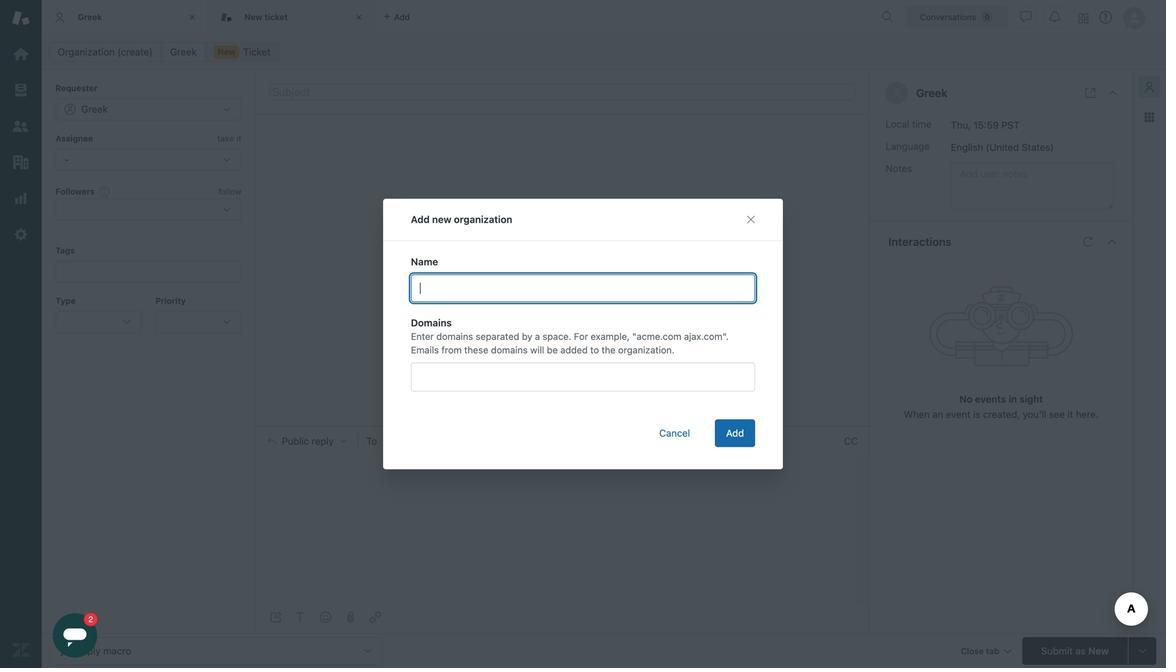 Task type: describe. For each thing, give the bounding box(es) containing it.
by
[[522, 331, 533, 343]]

here.
[[1076, 409, 1099, 421]]

example,
[[591, 331, 630, 343]]

an
[[933, 409, 944, 421]]

is
[[974, 409, 981, 421]]

no
[[960, 394, 973, 405]]

new link
[[205, 42, 280, 62]]

cancel
[[660, 428, 690, 439]]

from
[[442, 345, 462, 356]]

space.
[[543, 331, 572, 343]]

organization.
[[619, 345, 675, 356]]

events
[[976, 394, 1007, 405]]

the
[[602, 345, 616, 356]]

time
[[913, 118, 932, 130]]

separated
[[476, 331, 520, 343]]

created,
[[984, 409, 1021, 421]]

(create)
[[117, 46, 153, 58]]

take it
[[218, 134, 242, 143]]

take it button
[[218, 132, 242, 146]]

you'll
[[1023, 409, 1047, 421]]

organization
[[58, 46, 115, 58]]

pst
[[1002, 119, 1020, 131]]

no events in sight when an event is created, you'll see it here.
[[904, 394, 1099, 421]]

it inside no events in sight when an event is created, you'll see it here.
[[1068, 409, 1074, 421]]

15:59
[[974, 119, 999, 131]]

english
[[951, 142, 984, 153]]

to
[[367, 436, 377, 447]]

add button
[[715, 420, 756, 447]]

Public reply composer text field
[[262, 456, 853, 485]]

close image inside greek tab
[[185, 10, 199, 24]]

zendesk support image
[[12, 9, 30, 27]]

greek inside the 'secondary' element
[[170, 46, 197, 58]]

states)
[[1022, 142, 1054, 153]]

zendesk products image
[[1079, 14, 1089, 23]]

organization (create) button
[[49, 42, 162, 62]]

see
[[1050, 409, 1066, 421]]

greek link
[[161, 42, 206, 62]]

apps image
[[1145, 112, 1156, 123]]

ajax.com".
[[684, 331, 729, 343]]

when
[[904, 409, 930, 421]]

follow
[[218, 187, 242, 197]]

be
[[547, 345, 558, 356]]

get help image
[[1100, 11, 1113, 24]]

new ticket
[[244, 12, 288, 22]]

add attachment image
[[345, 613, 356, 624]]

user image
[[893, 89, 901, 97]]

format text image
[[295, 613, 306, 624]]

these
[[465, 345, 489, 356]]

greek tab
[[42, 0, 208, 35]]

conversations button
[[906, 6, 1008, 28]]

draft mode image
[[270, 613, 281, 624]]

"acme.com
[[633, 331, 682, 343]]

local
[[886, 118, 910, 130]]

new ticket tab
[[208, 0, 375, 35]]

add new organization
[[411, 214, 513, 226]]

will
[[531, 345, 545, 356]]

interactions
[[889, 235, 952, 249]]

as
[[1076, 646, 1086, 657]]

a
[[535, 331, 540, 343]]

1 vertical spatial close image
[[1108, 88, 1119, 99]]



Task type: vqa. For each thing, say whether or not it's contained in the screenshot.
top tab
no



Task type: locate. For each thing, give the bounding box(es) containing it.
type
[[56, 296, 76, 306]]

close image right the view more details image
[[1108, 88, 1119, 99]]

domains
[[437, 331, 473, 343], [491, 345, 528, 356]]

2 vertical spatial new
[[1089, 646, 1110, 657]]

emails
[[411, 345, 439, 356]]

customers image
[[12, 117, 30, 135]]

thu,
[[951, 119, 971, 131]]

cc button
[[845, 435, 858, 448]]

new
[[432, 214, 452, 226]]

0 vertical spatial it
[[237, 134, 242, 143]]

1 horizontal spatial close image
[[1108, 88, 1119, 99]]

thu, 15:59 pst
[[951, 119, 1020, 131]]

0 horizontal spatial it
[[237, 134, 242, 143]]

domains
[[411, 318, 452, 329]]

add link (cmd k) image
[[370, 613, 381, 624]]

1 vertical spatial it
[[1068, 409, 1074, 421]]

0 vertical spatial close image
[[185, 10, 199, 24]]

new inside the 'secondary' element
[[218, 47, 236, 57]]

add new organization dialog
[[383, 199, 783, 470]]

add
[[411, 214, 430, 226], [727, 428, 744, 439]]

sight
[[1020, 394, 1044, 405]]

1 horizontal spatial it
[[1068, 409, 1074, 421]]

add right cancel
[[727, 428, 744, 439]]

0 horizontal spatial domains
[[437, 331, 473, 343]]

for
[[574, 331, 588, 343]]

close modal image
[[746, 214, 757, 226]]

new
[[244, 12, 263, 22], [218, 47, 236, 57], [1089, 646, 1110, 657]]

add left new
[[411, 214, 430, 226]]

1 horizontal spatial new
[[244, 12, 263, 22]]

conversations
[[921, 12, 977, 22]]

customer context image
[[1145, 81, 1156, 92]]

user image
[[894, 90, 900, 97]]

domains up 'from'
[[437, 331, 473, 343]]

notes
[[886, 163, 913, 174]]

views image
[[12, 81, 30, 99]]

new for new
[[218, 47, 236, 57]]

view more details image
[[1085, 88, 1097, 99]]

close image
[[352, 10, 366, 24]]

name
[[411, 256, 438, 268]]

Name text field
[[411, 275, 756, 303]]

0 vertical spatial greek
[[78, 12, 102, 22]]

admin image
[[12, 226, 30, 244]]

zendesk image
[[12, 642, 30, 660]]

take
[[218, 134, 234, 143]]

cc
[[845, 436, 858, 447]]

main element
[[0, 0, 42, 669]]

2 horizontal spatial new
[[1089, 646, 1110, 657]]

greek up organization
[[78, 12, 102, 22]]

2 vertical spatial greek
[[917, 86, 948, 100]]

Subject field
[[269, 84, 856, 100]]

enter
[[411, 331, 434, 343]]

in
[[1009, 394, 1018, 405]]

new inside new ticket tab
[[244, 12, 263, 22]]

get started image
[[12, 45, 30, 63]]

close image up greek link
[[185, 10, 199, 24]]

cancel button
[[649, 420, 702, 447]]

add for add new organization
[[411, 214, 430, 226]]

1 vertical spatial greek
[[170, 46, 197, 58]]

0 horizontal spatial close image
[[185, 10, 199, 24]]

greek for thu, 15:59 pst
[[917, 86, 948, 100]]

0 vertical spatial new
[[244, 12, 263, 22]]

new left ticket
[[244, 12, 263, 22]]

1 horizontal spatial add
[[727, 428, 744, 439]]

greek up time
[[917, 86, 948, 100]]

english (united states)
[[951, 142, 1054, 153]]

Add user notes text field
[[951, 163, 1115, 210]]

tabs tab list
[[42, 0, 876, 35]]

0 vertical spatial add
[[411, 214, 430, 226]]

language
[[886, 141, 930, 152]]

to
[[591, 345, 599, 356]]

it inside "button"
[[237, 134, 242, 143]]

added
[[561, 345, 588, 356]]

submit as new
[[1042, 646, 1110, 657]]

add inside button
[[727, 428, 744, 439]]

0 horizontal spatial greek
[[78, 12, 102, 22]]

1 horizontal spatial domains
[[491, 345, 528, 356]]

0 vertical spatial domains
[[437, 331, 473, 343]]

add for add
[[727, 428, 744, 439]]

ticket
[[265, 12, 288, 22]]

follow button
[[218, 185, 242, 198]]

it right 'see'
[[1068, 409, 1074, 421]]

domains down separated
[[491, 345, 528, 356]]

event
[[946, 409, 971, 421]]

reporting image
[[12, 190, 30, 208]]

organization
[[454, 214, 513, 226]]

0 horizontal spatial new
[[218, 47, 236, 57]]

greek for new ticket
[[78, 12, 102, 22]]

domains enter domains separated by a space. for example, "acme.com ajax.com". emails from these domains will be added to the organization.
[[411, 318, 729, 356]]

1 vertical spatial new
[[218, 47, 236, 57]]

greek
[[78, 12, 102, 22], [170, 46, 197, 58], [917, 86, 948, 100]]

priority
[[156, 296, 186, 306]]

1 vertical spatial domains
[[491, 345, 528, 356]]

submit
[[1042, 646, 1073, 657]]

greek inside tab
[[78, 12, 102, 22]]

it right take
[[237, 134, 242, 143]]

local time
[[886, 118, 932, 130]]

greek right (create)
[[170, 46, 197, 58]]

new right greek link
[[218, 47, 236, 57]]

new right as
[[1089, 646, 1110, 657]]

2 horizontal spatial greek
[[917, 86, 948, 100]]

secondary element
[[42, 38, 1167, 66]]

insert emojis image
[[320, 613, 331, 624]]

close image
[[185, 10, 199, 24], [1108, 88, 1119, 99]]

it
[[237, 134, 242, 143], [1068, 409, 1074, 421]]

new for new ticket
[[244, 12, 263, 22]]

0 horizontal spatial add
[[411, 214, 430, 226]]

organization (create)
[[58, 46, 153, 58]]

1 horizontal spatial greek
[[170, 46, 197, 58]]

1 vertical spatial add
[[727, 428, 744, 439]]

organizations image
[[12, 153, 30, 172]]

(united
[[986, 142, 1020, 153]]



